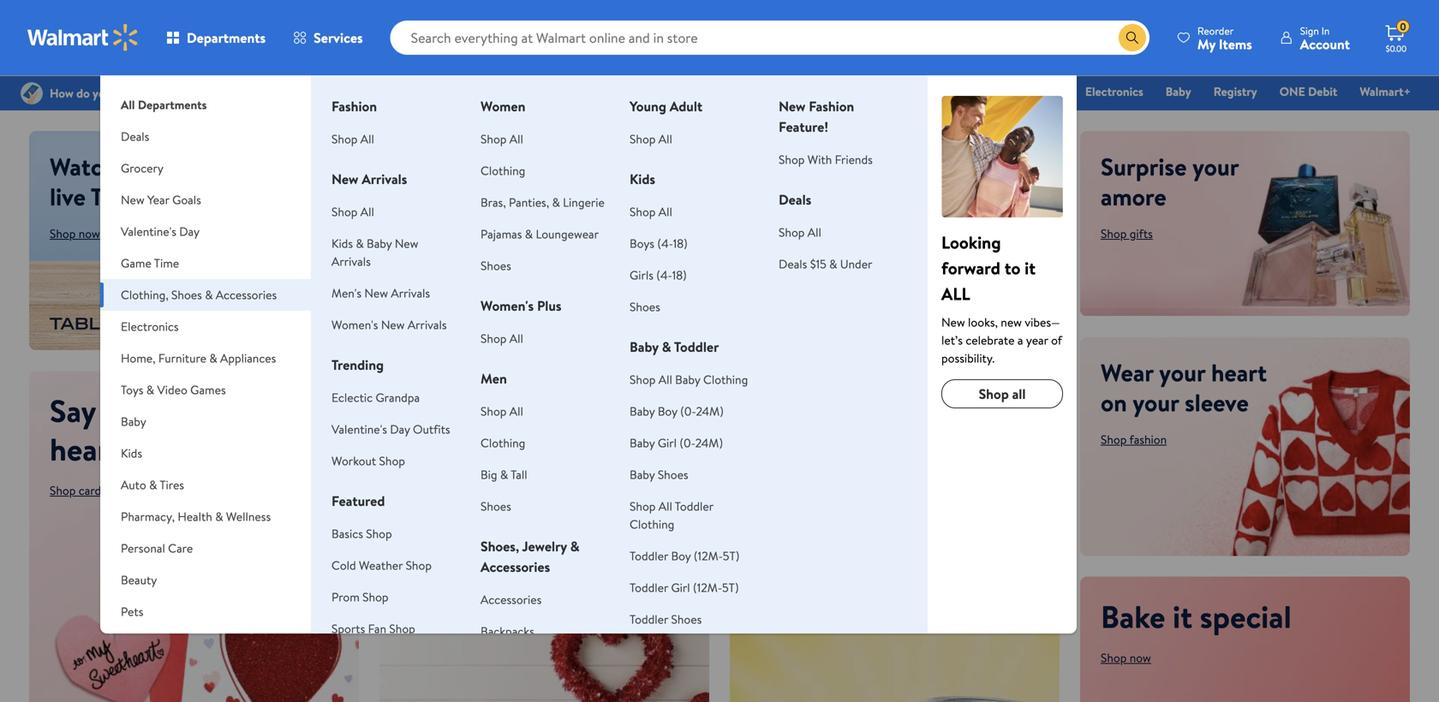 Task type: describe. For each thing, give the bounding box(es) containing it.
& inside kids & baby new arrivals
[[356, 235, 364, 252]]

shop right fan
[[389, 621, 415, 637]]

day for valentine's day link in the top of the page
[[761, 83, 782, 100]]

of
[[1051, 332, 1062, 349]]

boy for baby
[[658, 403, 677, 420]]

girl for (0-
[[658, 435, 677, 451]]

reorder
[[1197, 24, 1234, 38]]

shop down new arrivals
[[332, 203, 358, 220]]

feature!
[[779, 117, 828, 136]]

toddler boy (12m-5t)
[[630, 548, 740, 565]]

clothing link for women
[[481, 162, 525, 179]]

deals $15 & under link
[[779, 256, 872, 272]]

pajamas & loungewear link
[[481, 226, 599, 242]]

prom shop link
[[332, 589, 389, 606]]

shoes link for kids
[[630, 299, 660, 315]]

shop all link up $15 on the top of the page
[[779, 224, 821, 241]]

departments button
[[152, 17, 279, 58]]

grocery for grocery & essentials
[[573, 83, 615, 100]]

$0.00
[[1386, 43, 1407, 54]]

toddler girl (12m-5t) link
[[630, 580, 739, 596]]

shop down women
[[481, 131, 507, 147]]

toddler girl (12m-5t)
[[630, 580, 739, 596]]

care
[[168, 540, 193, 557]]

big & tall
[[481, 466, 527, 483]]

& left tires
[[149, 477, 157, 493]]

baby girl (0-24m) link
[[630, 435, 723, 451]]

kids for kids dropdown button
[[121, 445, 142, 462]]

shoes down girls
[[630, 299, 660, 315]]

new year goals
[[121, 191, 201, 208]]

day for valentine's day 'dropdown button'
[[179, 223, 200, 240]]

shop all for shop all link over $15 on the top of the page
[[779, 224, 821, 241]]

0 horizontal spatial fashion
[[332, 97, 377, 116]]

shop down "live"
[[50, 225, 76, 242]]

valentine's for valentine's day link in the top of the page
[[702, 83, 759, 100]]

boys (4-18) link
[[630, 235, 688, 252]]

debit
[[1308, 83, 1338, 100]]

walmart image
[[27, 24, 139, 51]]

your up fashion
[[1133, 386, 1179, 419]]

shop decorations link
[[400, 598, 490, 615]]

kids for kids & baby new arrivals
[[332, 235, 353, 252]]

celebrate
[[966, 332, 1015, 349]]

shop down possibility. at the right
[[979, 385, 1009, 403]]

shop all for shop all link below new arrivals
[[332, 203, 374, 220]]

baby & toddler
[[630, 338, 719, 356]]

sports fan shop
[[332, 621, 415, 637]]

fashion inside fashion link
[[970, 83, 1009, 100]]

prom shop
[[332, 589, 389, 606]]

0
[[1400, 19, 1406, 34]]

accessories for jewelry
[[481, 558, 550, 577]]

game for game time link
[[889, 83, 919, 100]]

big & tall link
[[481, 466, 527, 483]]

shop all link down new arrivals
[[332, 203, 374, 220]]

pharmacy, health & wellness
[[121, 508, 271, 525]]

(0- for boy
[[680, 403, 696, 420]]

women's plus
[[481, 296, 562, 315]]

baby link
[[1158, 82, 1199, 101]]

home for home
[[1032, 83, 1063, 100]]

shoes link for men
[[481, 498, 511, 515]]

grocery & essentials
[[573, 83, 680, 100]]

new inside dropdown button
[[121, 191, 145, 208]]

all for shop all toddler clothing link
[[659, 498, 672, 515]]

girls (4-18)
[[630, 267, 687, 284]]

shop all for shop all link over new arrivals
[[332, 131, 374, 147]]

grocery for grocery
[[121, 160, 164, 176]]

electronics for electronics link
[[1085, 83, 1143, 100]]

arrivals inside kids & baby new arrivals
[[332, 253, 371, 270]]

all for shop all link underneath young
[[659, 131, 672, 147]]

services
[[314, 28, 363, 47]]

new down men's new arrivals "link"
[[381, 317, 405, 333]]

new year goals button
[[100, 184, 311, 216]]

valentine's day outfits link
[[332, 421, 450, 438]]

shop left with
[[779, 151, 805, 168]]

toddler for girl
[[630, 580, 668, 596]]

18) for boys (4-18)
[[673, 235, 688, 252]]

baby for baby & toddler
[[630, 338, 659, 356]]

new up kids & baby new arrivals
[[332, 170, 358, 188]]

shop all link
[[941, 379, 1063, 409]]

toddler shoes link
[[630, 611, 702, 628]]

girl for (12m-
[[671, 580, 690, 596]]

arrivals up kids & baby new arrivals
[[362, 170, 407, 188]]

shop now link for watch & record live tv
[[50, 225, 100, 242]]

game time button
[[100, 248, 311, 279]]

looking
[[941, 230, 1001, 254]]

new inside kids & baby new arrivals
[[395, 235, 418, 252]]

shop down young
[[630, 131, 656, 147]]

shoes down baby girl (0-24m) link
[[658, 466, 688, 483]]

looks,
[[968, 314, 998, 331]]

shop right weather
[[406, 557, 432, 574]]

shop all for shop all link under women
[[481, 131, 523, 147]]

(4- for girls
[[656, 267, 672, 284]]

shop all link down men
[[481, 403, 523, 420]]

shop up women's new arrivals
[[414, 277, 440, 294]]

& left tall
[[500, 466, 508, 483]]

shop up new arrivals
[[332, 131, 358, 147]]

one debit
[[1280, 83, 1338, 100]]

shop left the gifts
[[1101, 225, 1127, 242]]

baby boy (0-24m) link
[[630, 403, 724, 420]]

pharmacy,
[[121, 508, 175, 525]]

now for watch & record live tv
[[79, 225, 100, 242]]

new right the men's
[[364, 285, 388, 302]]

& down game time dropdown button
[[205, 287, 213, 303]]

all for shop all baby clothing link
[[659, 371, 672, 388]]

beauty
[[121, 572, 157, 589]]

bake it special
[[1101, 595, 1292, 638]]

shop all toddler clothing
[[630, 498, 713, 533]]

home improvement button
[[100, 628, 311, 660]]

workout shop
[[332, 453, 405, 469]]

shop down men
[[481, 403, 507, 420]]

electronics button
[[100, 311, 311, 343]]

& right panties, at the left top of the page
[[552, 194, 560, 211]]

time for game time dropdown button
[[154, 255, 179, 272]]

essentials
[[629, 83, 680, 100]]

shop down cupid's
[[400, 598, 426, 615]]

game for game time dropdown button
[[121, 255, 151, 272]]

cold weather shop link
[[332, 557, 432, 574]]

time for game time link
[[922, 83, 947, 100]]

clothing up baby boy (0-24m)
[[703, 371, 748, 388]]

shop with friends link
[[779, 151, 873, 168]]

accessories for shoes
[[216, 287, 277, 303]]

Search search field
[[390, 21, 1149, 55]]

shop all link down young
[[630, 131, 672, 147]]

baby for baby boy (0-24m)
[[630, 403, 655, 420]]

valentine's for valentine's day 'dropdown button'
[[121, 223, 176, 240]]

all for love
[[525, 179, 577, 255]]

arrivals down men's new arrivals
[[408, 317, 447, 333]]

24m) for baby girl (0-24m)
[[695, 435, 723, 451]]

prep
[[842, 83, 867, 100]]

shop gifts link
[[1101, 225, 1153, 242]]

deals for deals $15 & under
[[779, 256, 807, 272]]

& left young
[[618, 83, 626, 100]]

love all ways
[[400, 179, 703, 255]]

year
[[147, 191, 169, 208]]

services button
[[279, 17, 377, 58]]

heart inside say it from the heart
[[50, 428, 121, 471]]

new inside new fashion feature!
[[779, 97, 806, 116]]

baby shoes
[[630, 466, 688, 483]]

now for bake it special
[[1130, 650, 1151, 667]]

eclectic grandpa
[[332, 389, 420, 406]]

winter
[[804, 83, 839, 100]]

men's new arrivals
[[332, 285, 430, 302]]

shop inside 'shop all toddler clothing'
[[630, 498, 656, 515]]

record
[[143, 150, 212, 183]]

lingerie
[[563, 194, 605, 211]]

bras, panties, & lingerie
[[481, 194, 605, 211]]

fashion link
[[962, 82, 1017, 101]]

shop all link down women's plus
[[481, 330, 523, 347]]

home, furniture & appliances button
[[100, 343, 311, 374]]

(12m- for girl
[[693, 580, 722, 596]]

to
[[1005, 256, 1021, 280]]

1 vertical spatial deals
[[779, 190, 811, 209]]

new fashion feature!
[[779, 97, 854, 136]]

grocery & essentials link
[[566, 82, 688, 101]]

pajamas
[[481, 226, 522, 242]]

shop all baby clothing
[[630, 371, 748, 388]]

clothing link for men
[[481, 435, 525, 451]]

& inside watch & record live tv
[[121, 150, 138, 183]]

basics
[[332, 526, 363, 542]]

5t) for toddler girl (12m-5t)
[[722, 580, 739, 596]]

ways
[[590, 179, 703, 255]]

all departments
[[121, 96, 207, 113]]

cards
[[79, 482, 106, 499]]

shop cards
[[50, 482, 106, 499]]

all for shop all link over new arrivals
[[360, 131, 374, 147]]

personal
[[121, 540, 165, 557]]

shop up deals $15 & under link
[[779, 224, 805, 241]]

shop right the prom
[[363, 589, 389, 606]]

shop up men
[[481, 330, 507, 347]]

bake
[[1101, 595, 1165, 638]]

eclectic
[[332, 389, 373, 406]]

baby for baby link
[[1166, 83, 1191, 100]]

toys & video games
[[121, 382, 226, 398]]

shop up 'boys'
[[630, 203, 656, 220]]

& inside dropdown button
[[146, 382, 154, 398]]



Task type: locate. For each thing, give the bounding box(es) containing it.
0 horizontal spatial game time
[[121, 255, 179, 272]]

0 vertical spatial (0-
[[680, 403, 696, 420]]

0 vertical spatial departments
[[187, 28, 266, 47]]

2 horizontal spatial shop now link
[[1101, 650, 1151, 667]]

new arrivals
[[332, 170, 407, 188]]

video
[[157, 382, 187, 398]]

shop all link up new arrivals
[[332, 131, 374, 147]]

day for valentine's day outfits link
[[390, 421, 410, 438]]

0 horizontal spatial time
[[154, 255, 179, 272]]

1 vertical spatial home
[[121, 635, 153, 652]]

toddler inside 'shop all toddler clothing'
[[675, 498, 713, 515]]

0 vertical spatial shop now
[[50, 225, 100, 242]]

clothing, shoes & accessories image
[[941, 96, 1063, 218]]

1 vertical spatial day
[[179, 223, 200, 240]]

kids up 'boys'
[[630, 170, 655, 188]]

shop fashion
[[1101, 431, 1167, 448]]

1 vertical spatial heart
[[50, 428, 121, 471]]

shoes down pajamas
[[481, 257, 511, 274]]

1 vertical spatial accessories
[[481, 558, 550, 577]]

valentine's inside 'dropdown button'
[[121, 223, 176, 240]]

shop down valentine's day outfits
[[379, 453, 405, 469]]

24m) down baby boy (0-24m)
[[695, 435, 723, 451]]

shop all up new arrivals
[[332, 131, 374, 147]]

valentine's day link
[[695, 82, 789, 101]]

all for shop all link below new arrivals
[[360, 203, 374, 220]]

2 vertical spatial day
[[390, 421, 410, 438]]

1 vertical spatial valentine's day
[[121, 223, 200, 240]]

1 vertical spatial electronics
[[121, 318, 179, 335]]

electronics down the clothing,
[[121, 318, 179, 335]]

& right furniture
[[209, 350, 217, 367]]

0 vertical spatial 5t)
[[723, 548, 740, 565]]

0 horizontal spatial day
[[179, 223, 200, 240]]

18) right 'boys'
[[673, 235, 688, 252]]

shop now down "live"
[[50, 225, 100, 242]]

basics shop link
[[332, 526, 392, 542]]

electronics down "search icon"
[[1085, 83, 1143, 100]]

shop right basics
[[366, 526, 392, 542]]

1 horizontal spatial shop now
[[414, 277, 465, 294]]

it for say it from the heart
[[103, 389, 123, 432]]

shoes inside clothing, shoes & accessories dropdown button
[[171, 287, 202, 303]]

it inside looking forward to it all new looks, new vibes— let's celebrate a year of possibility.
[[1025, 256, 1036, 280]]

pharmacy, health & wellness button
[[100, 501, 311, 533]]

grocery inside dropdown button
[[121, 160, 164, 176]]

girls
[[630, 267, 654, 284]]

shop all for shop all link underneath young
[[630, 131, 672, 147]]

0 vertical spatial (12m-
[[694, 548, 723, 565]]

valentine's day for valentine's day link in the top of the page
[[702, 83, 782, 100]]

0 vertical spatial heart
[[1211, 356, 1267, 389]]

clothing,
[[121, 287, 168, 303]]

day inside 'dropdown button'
[[179, 223, 200, 240]]

baby for the baby dropdown button
[[121, 413, 146, 430]]

registry
[[1214, 83, 1257, 100]]

1 horizontal spatial now
[[443, 277, 465, 294]]

shoes down game time dropdown button
[[171, 287, 202, 303]]

it right to
[[1025, 256, 1036, 280]]

2 vertical spatial shop now
[[1101, 650, 1151, 667]]

home, furniture & appliances
[[121, 350, 276, 367]]

(0- down shop all baby clothing link
[[680, 403, 696, 420]]

24m)
[[696, 403, 724, 420], [695, 435, 723, 451]]

& inside "dropdown button"
[[209, 350, 217, 367]]

shoes, jewelry & accessories
[[481, 537, 580, 577]]

1 vertical spatial now
[[443, 277, 465, 294]]

1 vertical spatial women's
[[332, 317, 378, 333]]

sign in account
[[1300, 24, 1350, 54]]

accessories inside dropdown button
[[216, 287, 277, 303]]

& right toys
[[146, 382, 154, 398]]

1 vertical spatial game
[[121, 255, 151, 272]]

women's for women's new arrivals
[[332, 317, 378, 333]]

search icon image
[[1125, 31, 1139, 45]]

baby up baby boy (0-24m)
[[675, 371, 700, 388]]

shop decorations
[[400, 598, 490, 615]]

toddler down shop all toddler clothing link
[[630, 548, 668, 565]]

deals $15 & under
[[779, 256, 872, 272]]

loungewear
[[536, 226, 599, 242]]

(0-
[[680, 403, 696, 420], [680, 435, 695, 451]]

kids inside kids & baby new arrivals
[[332, 235, 353, 252]]

2 vertical spatial accessories
[[481, 592, 542, 608]]

men's
[[332, 285, 362, 302]]

2 horizontal spatial fashion
[[970, 83, 1009, 100]]

clothing, shoes & accessories button
[[100, 279, 311, 311]]

workout shop link
[[332, 453, 405, 469]]

0 vertical spatial 24m)
[[696, 403, 724, 420]]

baby down baby girl (0-24m) link
[[630, 466, 655, 483]]

all inside 'shop all toddler clothing'
[[659, 498, 672, 515]]

0 vertical spatial kids
[[630, 170, 655, 188]]

18) right girls
[[672, 267, 687, 284]]

all for shop all link below men
[[510, 403, 523, 420]]

toddler for shoes
[[630, 611, 668, 628]]

0 vertical spatial girl
[[658, 435, 677, 451]]

deals button
[[100, 121, 311, 152]]

new left year
[[121, 191, 145, 208]]

24m) for baby boy (0-24m)
[[696, 403, 724, 420]]

baby for baby shoes
[[630, 466, 655, 483]]

0 vertical spatial day
[[761, 83, 782, 100]]

shop now for love all ways
[[414, 277, 465, 294]]

now for love all ways
[[443, 277, 465, 294]]

toddler shoes
[[630, 611, 702, 628]]

your for wear
[[1159, 356, 1206, 389]]

auto & tires
[[121, 477, 184, 493]]

shop all link down women
[[481, 131, 523, 147]]

1 vertical spatial 18)
[[672, 267, 687, 284]]

it right say
[[103, 389, 123, 432]]

featured
[[332, 492, 385, 511]]

valentine's day down the new year goals
[[121, 223, 200, 240]]

game inside dropdown button
[[121, 255, 151, 272]]

girls (4-18) link
[[630, 267, 687, 284]]

game right prep
[[889, 83, 919, 100]]

game
[[889, 83, 919, 100], [121, 255, 151, 272]]

0 horizontal spatial valentine's day
[[121, 223, 200, 240]]

2 clothing link from the top
[[481, 435, 525, 451]]

shoes link down pajamas
[[481, 257, 511, 274]]

men's new arrivals link
[[332, 285, 430, 302]]

kids up the auto
[[121, 445, 142, 462]]

looking forward to it all new looks, new vibes— let's celebrate a year of possibility.
[[941, 230, 1062, 367]]

game time inside dropdown button
[[121, 255, 179, 272]]

all for shop all link above boys (4-18)
[[659, 203, 672, 220]]

toddler for boy
[[630, 548, 668, 565]]

0 vertical spatial clothing link
[[481, 162, 525, 179]]

0 horizontal spatial all
[[525, 179, 577, 255]]

all
[[121, 96, 135, 113], [360, 131, 374, 147], [510, 131, 523, 147], [659, 131, 672, 147], [360, 203, 374, 220], [659, 203, 672, 220], [808, 224, 821, 241], [510, 330, 523, 347], [659, 371, 672, 388], [510, 403, 523, 420], [659, 498, 672, 515]]

1 vertical spatial shoes link
[[630, 299, 660, 315]]

girl down toddler boy (12m-5t) link
[[671, 580, 690, 596]]

0 horizontal spatial kids
[[121, 445, 142, 462]]

1 vertical spatial shop now
[[414, 277, 465, 294]]

& right jewelry
[[570, 537, 580, 556]]

shop down bake
[[1101, 650, 1127, 667]]

& right pajamas
[[525, 226, 533, 242]]

all for shop all link over $15 on the top of the page
[[808, 224, 821, 241]]

home down pets
[[121, 635, 153, 652]]

boy for toddler
[[671, 548, 691, 565]]

1 vertical spatial clothing link
[[481, 435, 525, 451]]

2 horizontal spatial kids
[[630, 170, 655, 188]]

clothing inside 'shop all toddler clothing'
[[630, 516, 674, 533]]

now
[[79, 225, 100, 242], [443, 277, 465, 294], [1130, 650, 1151, 667]]

home
[[1032, 83, 1063, 100], [121, 635, 153, 652]]

electronics inside electronics link
[[1085, 83, 1143, 100]]

1 horizontal spatial game time
[[889, 83, 947, 100]]

all up $15 on the top of the page
[[808, 224, 821, 241]]

shop now for bake it special
[[1101, 650, 1151, 667]]

jewelry
[[522, 537, 567, 556]]

shop all toddler clothing link
[[630, 498, 713, 533]]

(0- for girl
[[680, 435, 695, 451]]

winter prep
[[804, 83, 867, 100]]

it right bake
[[1173, 595, 1193, 638]]

women
[[481, 97, 526, 116]]

departments up all departments link
[[187, 28, 266, 47]]

24m) down shop all baby clothing link
[[696, 403, 724, 420]]

clothing link up 'bras,'
[[481, 162, 525, 179]]

2 vertical spatial now
[[1130, 650, 1151, 667]]

deals inside deals dropdown button
[[121, 128, 149, 145]]

0 horizontal spatial shop now
[[50, 225, 100, 242]]

all departments link
[[100, 75, 311, 121]]

arrivals
[[362, 170, 407, 188], [332, 253, 371, 270], [391, 285, 430, 302], [408, 317, 447, 333]]

shop down baby & toddler
[[630, 371, 656, 388]]

0 vertical spatial (4-
[[657, 235, 673, 252]]

your right wear
[[1159, 356, 1206, 389]]

walmart+ link
[[1352, 82, 1419, 101]]

2 vertical spatial shop now link
[[1101, 650, 1151, 667]]

0 horizontal spatial women's
[[332, 317, 378, 333]]

grocery left young
[[573, 83, 615, 100]]

men
[[481, 369, 507, 388]]

0 horizontal spatial electronics
[[121, 318, 179, 335]]

eclectic grandpa link
[[332, 389, 420, 406]]

gifts
[[1130, 225, 1153, 242]]

shop all for shop all link below men
[[481, 403, 523, 420]]

a
[[1018, 332, 1023, 349]]

baby button
[[100, 406, 311, 438]]

valentine's day for valentine's day 'dropdown button'
[[121, 223, 200, 240]]

shoes link down girls
[[630, 299, 660, 315]]

it for bake it special
[[1173, 595, 1193, 638]]

0 vertical spatial boy
[[658, 403, 677, 420]]

0 horizontal spatial home
[[121, 635, 153, 652]]

0 vertical spatial now
[[79, 225, 100, 242]]

0 vertical spatial 18)
[[673, 235, 688, 252]]

0 vertical spatial electronics
[[1085, 83, 1143, 100]]

0 vertical spatial women's
[[481, 296, 534, 315]]

time left fashion link
[[922, 83, 947, 100]]

0 vertical spatial game
[[889, 83, 919, 100]]

1 horizontal spatial heart
[[1211, 356, 1267, 389]]

women's for women's plus
[[481, 296, 534, 315]]

2 vertical spatial valentine's
[[332, 421, 387, 438]]

shop all link up boys (4-18)
[[630, 203, 672, 220]]

departments up deals dropdown button
[[138, 96, 207, 113]]

shop fashion link
[[1101, 431, 1167, 448]]

shop now
[[50, 225, 100, 242], [414, 277, 465, 294], [1101, 650, 1151, 667]]

(12m- up toddler girl (12m-5t) link
[[694, 548, 723, 565]]

toddler down baby shoes
[[675, 498, 713, 515]]

1 vertical spatial valentine's
[[121, 223, 176, 240]]

5t)
[[723, 548, 740, 565], [722, 580, 739, 596]]

toddler up toddler shoes link
[[630, 580, 668, 596]]

1 vertical spatial 24m)
[[695, 435, 723, 451]]

fashion inside new fashion feature!
[[809, 97, 854, 116]]

1 horizontal spatial home
[[1032, 83, 1063, 100]]

shop all for shop all link above boys (4-18)
[[630, 203, 672, 220]]

grocery up year
[[121, 160, 164, 176]]

1 horizontal spatial all
[[1012, 385, 1026, 403]]

1 horizontal spatial game
[[889, 83, 919, 100]]

electronics inside the electronics dropdown button
[[121, 318, 179, 335]]

girl up baby shoes
[[658, 435, 677, 451]]

game time for game time link
[[889, 83, 947, 100]]

walmart+
[[1360, 83, 1411, 100]]

2 horizontal spatial day
[[761, 83, 782, 100]]

live
[[50, 180, 86, 213]]

cupid's
[[400, 553, 478, 586]]

valentine's day inside valentine's day link
[[702, 83, 782, 100]]

toys & video games button
[[100, 374, 311, 406]]

home inside dropdown button
[[121, 635, 153, 652]]

1 vertical spatial time
[[154, 255, 179, 272]]

all down women's plus
[[510, 330, 523, 347]]

valentine's day outfits
[[332, 421, 450, 438]]

1 vertical spatial kids
[[332, 235, 353, 252]]

1 horizontal spatial valentine's
[[332, 421, 387, 438]]

new
[[1001, 314, 1022, 331]]

time up the clothing,
[[154, 255, 179, 272]]

1 horizontal spatial electronics
[[1085, 83, 1143, 100]]

baby up men's new arrivals
[[367, 235, 392, 252]]

tall
[[511, 466, 527, 483]]

shoes down toddler girl (12m-5t) link
[[671, 611, 702, 628]]

all down baby shoes
[[659, 498, 672, 515]]

0 horizontal spatial valentine's
[[121, 223, 176, 240]]

valentine's for valentine's day outfits link
[[332, 421, 387, 438]]

shop now for watch & record live tv
[[50, 225, 100, 242]]

valentine's day inside valentine's day 'dropdown button'
[[121, 223, 200, 240]]

under
[[840, 256, 872, 272]]

my
[[1197, 35, 1216, 54]]

shop now link for bake it special
[[1101, 650, 1151, 667]]

1 vertical spatial 5t)
[[722, 580, 739, 596]]

your for surprise
[[1193, 150, 1239, 183]]

electronics for the electronics dropdown button
[[121, 318, 179, 335]]

0 horizontal spatial shop now link
[[50, 225, 100, 242]]

(12m- down toddler boy (12m-5t) link
[[693, 580, 722, 596]]

weather
[[359, 557, 403, 574]]

heart
[[1211, 356, 1267, 389], [50, 428, 121, 471]]

1 vertical spatial (12m-
[[693, 580, 722, 596]]

1 vertical spatial it
[[103, 389, 123, 432]]

home for home improvement
[[121, 635, 153, 652]]

(12m- for boy
[[694, 548, 723, 565]]

(4- for boys
[[657, 235, 673, 252]]

shop left fashion
[[1101, 431, 1127, 448]]

1 clothing link from the top
[[481, 162, 525, 179]]

0 vertical spatial shop now link
[[50, 225, 100, 242]]

clothing up 'bras,'
[[481, 162, 525, 179]]

now down tv
[[79, 225, 100, 242]]

1 vertical spatial (4-
[[656, 267, 672, 284]]

1 horizontal spatial kids
[[332, 235, 353, 252]]

0 vertical spatial home
[[1032, 83, 1063, 100]]

& inside 'dropdown button'
[[215, 508, 223, 525]]

baby up shop all baby clothing
[[630, 338, 659, 356]]

big
[[481, 466, 497, 483]]

0 vertical spatial shoes link
[[481, 257, 511, 274]]

5t) for toddler boy (12m-5t)
[[723, 548, 740, 565]]

boy
[[658, 403, 677, 420], [671, 548, 691, 565]]

toddler
[[674, 338, 719, 356], [675, 498, 713, 515], [630, 548, 668, 565], [630, 580, 668, 596], [630, 611, 668, 628]]

clothing up big & tall
[[481, 435, 525, 451]]

0 vertical spatial grocery
[[573, 83, 615, 100]]

new inside looking forward to it all new looks, new vibes— let's celebrate a year of possibility.
[[941, 314, 965, 331]]

accessories down game time dropdown button
[[216, 287, 277, 303]]

all up watch & record live tv
[[121, 96, 135, 113]]

5t) up toddler girl (12m-5t) link
[[723, 548, 740, 565]]

sports
[[332, 621, 365, 637]]

baby for baby girl (0-24m)
[[630, 435, 655, 451]]

2 vertical spatial shoes link
[[481, 498, 511, 515]]

arrivals up women's new arrivals
[[391, 285, 430, 302]]

(0- down baby boy (0-24m)
[[680, 435, 695, 451]]

shop left the cards
[[50, 482, 76, 499]]

1 (12m- from the top
[[694, 548, 723, 565]]

shoes down big
[[481, 498, 511, 515]]

heart inside wear your heart on your sleeve
[[1211, 356, 1267, 389]]

game time for game time dropdown button
[[121, 255, 179, 272]]

new up the let's
[[941, 314, 965, 331]]

with
[[808, 151, 832, 168]]

shop all for shop all link below women's plus
[[481, 330, 523, 347]]

all for shop
[[1012, 385, 1026, 403]]

baby inside dropdown button
[[121, 413, 146, 430]]

2 horizontal spatial it
[[1173, 595, 1193, 638]]

& right $15 on the top of the page
[[829, 256, 837, 272]]

departments inside dropdown button
[[187, 28, 266, 47]]

shop all baby clothing link
[[630, 371, 748, 388]]

one
[[1280, 83, 1305, 100]]

improvement
[[155, 635, 225, 652]]

all for shop all link below women's plus
[[510, 330, 523, 347]]

0 vertical spatial all
[[525, 179, 577, 255]]

0 vertical spatial deals
[[121, 128, 149, 145]]

boys
[[630, 235, 654, 252]]

surprise your amore
[[1101, 150, 1239, 213]]

Walmart Site-Wide search field
[[390, 21, 1149, 55]]

accessories inside shoes, jewelry & accessories
[[481, 558, 550, 577]]

panties,
[[509, 194, 549, 211]]

1 horizontal spatial valentine's day
[[702, 83, 782, 100]]

5t) down toddler boy (12m-5t) link
[[722, 580, 739, 596]]

fashion
[[1130, 431, 1167, 448]]

your right surprise at top right
[[1193, 150, 1239, 183]]

baby left registry
[[1166, 83, 1191, 100]]

shop now link for love all ways
[[400, 272, 478, 299]]

it inside say it from the heart
[[103, 389, 123, 432]]

young adult
[[630, 97, 703, 116]]

1 vertical spatial shop now link
[[400, 272, 478, 299]]

day left outfits
[[390, 421, 410, 438]]

registry link
[[1206, 82, 1265, 101]]

18) for girls (4-18)
[[672, 267, 687, 284]]

fashion
[[970, 83, 1009, 100], [332, 97, 377, 116], [809, 97, 854, 116]]

sign
[[1300, 24, 1319, 38]]

all down new arrivals
[[360, 203, 374, 220]]

all for shop all link under women
[[510, 131, 523, 147]]

toddler boy (12m-5t) link
[[630, 548, 740, 565]]

1 vertical spatial girl
[[671, 580, 690, 596]]

time inside dropdown button
[[154, 255, 179, 272]]

kids inside kids dropdown button
[[121, 445, 142, 462]]

& inside shoes, jewelry & accessories
[[570, 537, 580, 556]]

0 horizontal spatial heart
[[50, 428, 121, 471]]

auto & tires button
[[100, 469, 311, 501]]

2 vertical spatial kids
[[121, 445, 142, 462]]

2 horizontal spatial shop now
[[1101, 650, 1151, 667]]

1 vertical spatial boy
[[671, 548, 691, 565]]

valentine's day button
[[100, 216, 311, 248]]

2 vertical spatial deals
[[779, 256, 807, 272]]

1 vertical spatial grocery
[[121, 160, 164, 176]]

shop all down women's plus
[[481, 330, 523, 347]]

shop down baby shoes
[[630, 498, 656, 515]]

0 horizontal spatial now
[[79, 225, 100, 242]]

all down young adult
[[659, 131, 672, 147]]

appliances
[[220, 350, 276, 367]]

1 vertical spatial all
[[1012, 385, 1026, 403]]

grandpa
[[376, 389, 420, 406]]

1 vertical spatial game time
[[121, 255, 179, 272]]

backpacks
[[481, 623, 534, 640]]

electronics
[[1085, 83, 1143, 100], [121, 318, 179, 335]]

2 horizontal spatial now
[[1130, 650, 1151, 667]]

1 horizontal spatial women's
[[481, 296, 534, 315]]

personal care
[[121, 540, 193, 557]]

shop now link down bake
[[1101, 650, 1151, 667]]

valentine's down the 'search' search box
[[702, 83, 759, 100]]

deals for deals dropdown button
[[121, 128, 149, 145]]

shop all down young
[[630, 131, 672, 147]]

0 horizontal spatial grocery
[[121, 160, 164, 176]]

baby inside kids & baby new arrivals
[[367, 235, 392, 252]]

2 (12m- from the top
[[693, 580, 722, 596]]

accessories
[[216, 287, 277, 303], [481, 558, 550, 577], [481, 592, 542, 608]]

toddler up shop all baby clothing
[[674, 338, 719, 356]]

pets
[[121, 604, 143, 620]]

your inside surprise your amore
[[1193, 150, 1239, 183]]

1 horizontal spatial day
[[390, 421, 410, 438]]

1 vertical spatial departments
[[138, 96, 207, 113]]

cupid's calling—party on!
[[400, 553, 665, 586]]

boy up baby girl (0-24m) on the bottom of page
[[658, 403, 677, 420]]

now down love
[[443, 277, 465, 294]]

shop all up $15 on the top of the page
[[779, 224, 821, 241]]

1 horizontal spatial it
[[1025, 256, 1036, 280]]

& up shop all baby clothing
[[662, 338, 671, 356]]

0 horizontal spatial it
[[103, 389, 123, 432]]



Task type: vqa. For each thing, say whether or not it's contained in the screenshot.
Game within dropdown button
yes



